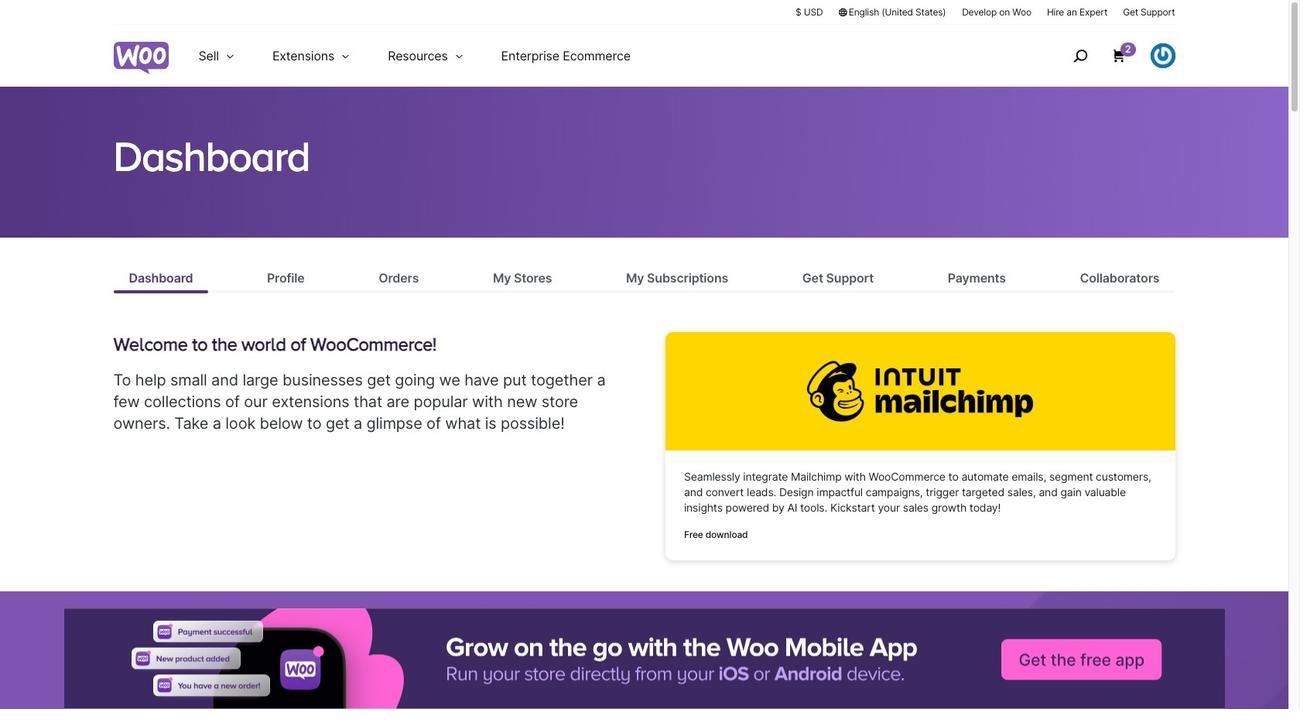 Task type: locate. For each thing, give the bounding box(es) containing it.
open account menu image
[[1151, 43, 1176, 68]]



Task type: describe. For each thing, give the bounding box(es) containing it.
service navigation menu element
[[1040, 31, 1176, 81]]

search image
[[1068, 43, 1093, 68]]



